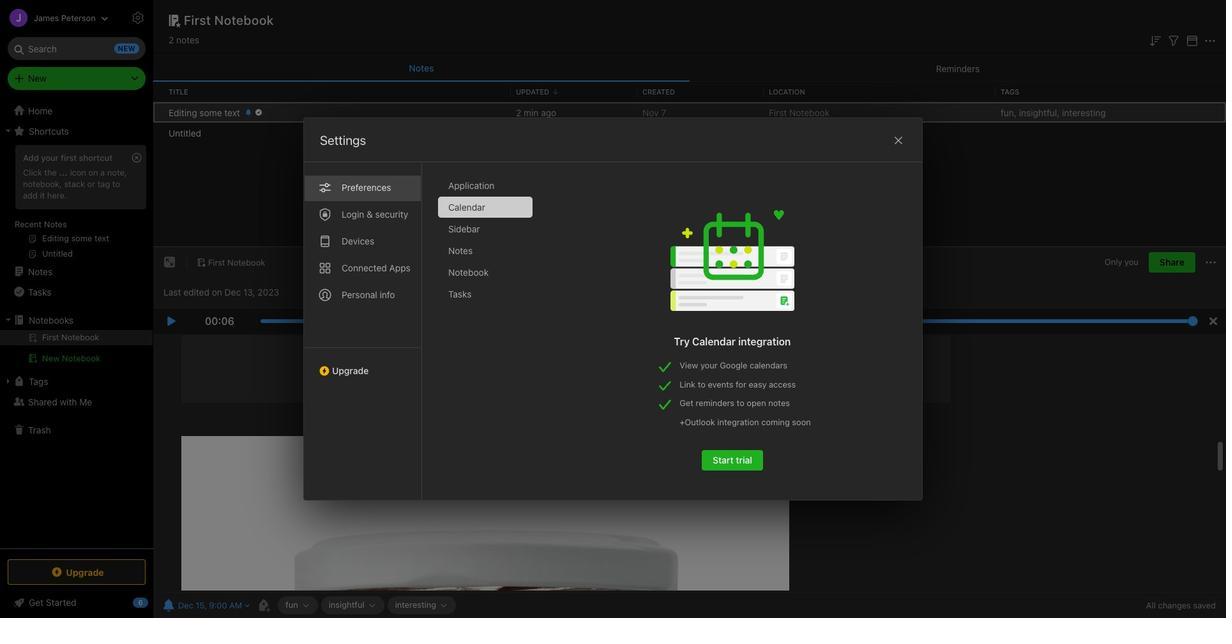 Task type: describe. For each thing, give the bounding box(es) containing it.
tab list containing notes
[[153, 56, 1226, 82]]

tab list containing preferences
[[304, 162, 422, 500]]

tasks inside button
[[28, 286, 51, 297]]

shared
[[28, 396, 57, 407]]

expand notebooks image
[[3, 315, 13, 325]]

insightful button
[[321, 596, 384, 614]]

notebooks link
[[0, 310, 153, 330]]

some
[[199, 107, 222, 118]]

0 vertical spatial tags
[[1001, 87, 1019, 96]]

location
[[769, 87, 805, 96]]

here.
[[47, 190, 67, 200]]

login
[[342, 209, 364, 220]]

share
[[1160, 257, 1185, 268]]

events
[[708, 379, 733, 389]]

get
[[680, 398, 693, 408]]

calendar tab
[[438, 197, 533, 218]]

info
[[380, 289, 395, 300]]

preferences
[[342, 182, 391, 193]]

start
[[713, 455, 734, 466]]

editing
[[169, 107, 197, 118]]

icon
[[70, 167, 86, 177]]

on inside note window element
[[212, 287, 222, 297]]

fun
[[286, 600, 298, 610]]

click
[[23, 167, 42, 177]]

add
[[23, 190, 38, 200]]

reminders button
[[690, 56, 1226, 82]]

shortcut
[[79, 153, 112, 163]]

new for new
[[28, 73, 46, 84]]

last edited on dec 13, 2023
[[163, 287, 279, 297]]

your for first
[[41, 153, 59, 163]]

tasks inside 'tab'
[[448, 289, 472, 299]]

get reminders to open notes
[[680, 398, 790, 408]]

...
[[59, 167, 68, 177]]

sidebar
[[448, 224, 480, 234]]

for
[[736, 379, 746, 389]]

first notebook inside row group
[[769, 107, 830, 118]]

first
[[61, 153, 77, 163]]

personal info
[[342, 289, 395, 300]]

fun, insightful, interesting
[[1001, 107, 1106, 118]]

expand tags image
[[3, 376, 13, 386]]

untitled
[[169, 127, 201, 138]]

all
[[1146, 600, 1156, 610]]

or
[[87, 179, 95, 189]]

me
[[79, 396, 92, 407]]

updated
[[516, 87, 549, 96]]

interesting inside button
[[395, 600, 436, 610]]

icon on a note, notebook, stack or tag to add it here.
[[23, 167, 127, 200]]

click the ...
[[23, 167, 68, 177]]

expand note image
[[162, 255, 178, 270]]

0 horizontal spatial notes
[[176, 34, 199, 45]]

notebook inside notebook tab
[[448, 267, 489, 278]]

application
[[448, 180, 495, 191]]

1 vertical spatial settings
[[320, 133, 366, 148]]

0 vertical spatial integration
[[738, 336, 791, 347]]

2 for 2 min ago
[[516, 107, 521, 118]]

you
[[1125, 257, 1139, 267]]

notebooks
[[29, 315, 73, 325]]

00:06
[[205, 316, 234, 327]]

dec
[[225, 287, 241, 297]]

shortcuts button
[[0, 121, 153, 141]]

Search text field
[[17, 37, 137, 60]]

trash
[[28, 424, 51, 435]]

your for google
[[700, 360, 718, 370]]

start trial
[[713, 455, 752, 466]]

edited
[[183, 287, 209, 297]]

saved
[[1193, 600, 1216, 610]]

reminders
[[936, 63, 980, 74]]

google
[[720, 360, 747, 370]]

notebook,
[[23, 179, 62, 189]]

nov 7
[[642, 107, 666, 118]]

new notebook button
[[0, 351, 153, 366]]

group containing add your first shortcut
[[0, 141, 153, 266]]

created
[[642, 87, 675, 96]]

first inside button
[[208, 257, 225, 267]]

view
[[680, 360, 698, 370]]

shared with me
[[28, 396, 92, 407]]

tag
[[98, 179, 110, 189]]

&
[[367, 209, 373, 220]]

shared with me link
[[0, 391, 153, 412]]

new notebook
[[42, 353, 101, 363]]

it
[[40, 190, 45, 200]]

notes button
[[153, 56, 690, 82]]

13,
[[243, 287, 255, 297]]

first inside row group
[[769, 107, 787, 118]]

personal
[[342, 289, 377, 300]]

home
[[28, 105, 53, 116]]

add
[[23, 153, 39, 163]]

1 horizontal spatial calendar
[[692, 336, 736, 347]]

close image
[[891, 133, 906, 148]]

notebook inside row group
[[789, 107, 830, 118]]

0 vertical spatial first notebook
[[184, 13, 274, 27]]

notes link
[[0, 261, 153, 282]]



Task type: locate. For each thing, give the bounding box(es) containing it.
tags up shared
[[29, 376, 48, 387]]

tags inside tags button
[[29, 376, 48, 387]]

new
[[28, 73, 46, 84], [42, 353, 60, 363]]

the
[[44, 167, 57, 177]]

first down location
[[769, 107, 787, 118]]

connected
[[342, 262, 387, 273]]

0 vertical spatial first
[[184, 13, 211, 27]]

first up last edited on dec 13, 2023
[[208, 257, 225, 267]]

notes inside button
[[409, 63, 434, 73]]

0 horizontal spatial tasks
[[28, 286, 51, 297]]

+outlook integration coming soon
[[680, 417, 811, 427]]

add your first shortcut
[[23, 153, 112, 163]]

note window element
[[153, 247, 1226, 618]]

reminders
[[696, 398, 734, 408]]

1 horizontal spatial upgrade
[[332, 365, 369, 376]]

2 vertical spatial first notebook
[[208, 257, 265, 267]]

Note Editor text field
[[153, 334, 1226, 592]]

tab list
[[153, 56, 1226, 82], [304, 162, 422, 500], [438, 175, 543, 500]]

recent
[[15, 219, 42, 229]]

interesting button
[[387, 596, 456, 614]]

1 vertical spatial upgrade button
[[8, 559, 146, 585]]

0 horizontal spatial upgrade button
[[8, 559, 146, 585]]

notes inside tab
[[448, 245, 473, 256]]

apps
[[389, 262, 411, 273]]

calendars
[[750, 360, 787, 370]]

on left dec on the top
[[212, 287, 222, 297]]

2 vertical spatial to
[[737, 398, 744, 408]]

interesting
[[1062, 107, 1106, 118], [395, 600, 436, 610]]

security
[[375, 209, 408, 220]]

text
[[224, 107, 240, 118]]

devices
[[342, 236, 374, 246]]

first notebook inside first notebook button
[[208, 257, 265, 267]]

integration
[[738, 336, 791, 347], [717, 417, 759, 427]]

0 vertical spatial to
[[112, 179, 120, 189]]

0 horizontal spatial your
[[41, 153, 59, 163]]

0 horizontal spatial upgrade
[[66, 567, 104, 578]]

view your google calendars
[[680, 360, 787, 370]]

notes down settings tooltip
[[176, 34, 199, 45]]

0 vertical spatial calendar
[[448, 202, 485, 213]]

0 vertical spatial interesting
[[1062, 107, 1106, 118]]

upgrade button inside tab list
[[304, 347, 421, 381]]

to down note,
[[112, 179, 120, 189]]

upgrade button
[[304, 347, 421, 381], [8, 559, 146, 585]]

add tag image
[[256, 598, 271, 613]]

share button
[[1149, 252, 1195, 273]]

0 vertical spatial upgrade
[[332, 365, 369, 376]]

new up home
[[28, 73, 46, 84]]

tab list containing application
[[438, 175, 543, 500]]

tasks
[[28, 286, 51, 297], [448, 289, 472, 299]]

new up tags button
[[42, 353, 60, 363]]

new inside button
[[42, 353, 60, 363]]

+outlook
[[680, 417, 715, 427]]

0 vertical spatial settings
[[161, 12, 194, 22]]

None search field
[[17, 37, 137, 60]]

1 vertical spatial to
[[698, 379, 706, 389]]

access
[[769, 379, 796, 389]]

only
[[1105, 257, 1122, 267]]

insightful,
[[1019, 107, 1060, 118]]

first notebook up dec on the top
[[208, 257, 265, 267]]

notes down access
[[768, 398, 790, 408]]

0 vertical spatial notes
[[176, 34, 199, 45]]

notebook inside the new notebook button
[[62, 353, 101, 363]]

1 vertical spatial on
[[212, 287, 222, 297]]

1 vertical spatial first notebook
[[769, 107, 830, 118]]

2 vertical spatial first
[[208, 257, 225, 267]]

calendar inside tab
[[448, 202, 485, 213]]

with
[[60, 396, 77, 407]]

link to events for easy access
[[680, 379, 796, 389]]

0 vertical spatial on
[[88, 167, 98, 177]]

2 notes
[[169, 34, 199, 45]]

1 vertical spatial interesting
[[395, 600, 436, 610]]

fun,
[[1001, 107, 1017, 118]]

first
[[184, 13, 211, 27], [769, 107, 787, 118], [208, 257, 225, 267]]

tags up fun,
[[1001, 87, 1019, 96]]

0 horizontal spatial to
[[112, 179, 120, 189]]

settings image
[[130, 10, 146, 26]]

try calendar integration
[[674, 336, 791, 347]]

home link
[[0, 100, 153, 121]]

settings up preferences
[[320, 133, 366, 148]]

note,
[[107, 167, 127, 177]]

0 horizontal spatial on
[[88, 167, 98, 177]]

1 horizontal spatial upgrade button
[[304, 347, 421, 381]]

on
[[88, 167, 98, 177], [212, 287, 222, 297]]

coming
[[761, 417, 790, 427]]

recent notes
[[15, 219, 67, 229]]

settings inside tooltip
[[161, 12, 194, 22]]

1 vertical spatial calendar
[[692, 336, 736, 347]]

first notebook up 2 notes
[[184, 13, 274, 27]]

integration down get reminders to open notes
[[717, 417, 759, 427]]

1 vertical spatial new
[[42, 353, 60, 363]]

1 vertical spatial integration
[[717, 417, 759, 427]]

row group containing editing some text
[[153, 102, 1226, 143]]

notebook tab
[[438, 262, 533, 283]]

nov
[[642, 107, 659, 118]]

fun button
[[278, 596, 318, 614]]

0 horizontal spatial interesting
[[395, 600, 436, 610]]

new button
[[8, 67, 146, 90]]

notebook
[[214, 13, 274, 27], [789, 107, 830, 118], [227, 257, 265, 267], [448, 267, 489, 278], [62, 353, 101, 363]]

1 vertical spatial tags
[[29, 376, 48, 387]]

trash link
[[0, 420, 153, 440]]

1 horizontal spatial notes
[[768, 398, 790, 408]]

notes
[[409, 63, 434, 73], [44, 219, 67, 229], [448, 245, 473, 256], [28, 266, 53, 277]]

link
[[680, 379, 696, 389]]

2 horizontal spatial to
[[737, 398, 744, 408]]

notebook inside first notebook button
[[227, 257, 265, 267]]

group
[[0, 141, 153, 266]]

2023
[[258, 287, 279, 297]]

1 horizontal spatial settings
[[320, 133, 366, 148]]

0 horizontal spatial tags
[[29, 376, 48, 387]]

login & security
[[342, 209, 408, 220]]

to inside icon on a note, notebook, stack or tag to add it here.
[[112, 179, 120, 189]]

1 horizontal spatial tags
[[1001, 87, 1019, 96]]

1 horizontal spatial 2
[[516, 107, 521, 118]]

to left open at the right bottom of page
[[737, 398, 744, 408]]

1 vertical spatial 2
[[516, 107, 521, 118]]

only you
[[1105, 257, 1139, 267]]

on inside icon on a note, notebook, stack or tag to add it here.
[[88, 167, 98, 177]]

1 horizontal spatial on
[[212, 287, 222, 297]]

changes
[[1158, 600, 1191, 610]]

2 for 2 notes
[[169, 34, 174, 45]]

interesting inside row group
[[1062, 107, 1106, 118]]

1 horizontal spatial your
[[700, 360, 718, 370]]

tags button
[[0, 371, 153, 391]]

new for new notebook
[[42, 353, 60, 363]]

upgrade
[[332, 365, 369, 376], [66, 567, 104, 578]]

1 vertical spatial first
[[769, 107, 787, 118]]

tree
[[0, 100, 153, 548]]

calendar up view your google calendars
[[692, 336, 736, 347]]

0 horizontal spatial settings
[[161, 12, 194, 22]]

first notebook down location
[[769, 107, 830, 118]]

2 min ago
[[516, 107, 556, 118]]

trial
[[736, 455, 752, 466]]

first notebook
[[184, 13, 274, 27], [769, 107, 830, 118], [208, 257, 265, 267]]

start trial button
[[702, 450, 763, 471]]

sidebar tab
[[438, 218, 533, 239]]

shortcuts
[[29, 125, 69, 136]]

settings up 2 notes
[[161, 12, 194, 22]]

settings tooltip
[[142, 5, 204, 30]]

0 vertical spatial your
[[41, 153, 59, 163]]

2 inside row group
[[516, 107, 521, 118]]

try
[[674, 336, 690, 347]]

title
[[169, 87, 188, 96]]

your up the the
[[41, 153, 59, 163]]

a
[[100, 167, 105, 177]]

application tab
[[438, 175, 533, 196]]

calendar up the sidebar
[[448, 202, 485, 213]]

integration up calendars
[[738, 336, 791, 347]]

editing some text
[[169, 107, 240, 118]]

calendar
[[448, 202, 485, 213], [692, 336, 736, 347]]

tree containing home
[[0, 100, 153, 548]]

1 horizontal spatial to
[[698, 379, 706, 389]]

interesting right insightful button
[[395, 600, 436, 610]]

0 horizontal spatial calendar
[[448, 202, 485, 213]]

1 vertical spatial notes
[[768, 398, 790, 408]]

new inside new popup button
[[28, 73, 46, 84]]

0 vertical spatial 2
[[169, 34, 174, 45]]

cell
[[0, 330, 153, 345]]

easy
[[749, 379, 767, 389]]

1 vertical spatial upgrade
[[66, 567, 104, 578]]

first up 2 notes
[[184, 13, 211, 27]]

1 vertical spatial your
[[700, 360, 718, 370]]

notes tab
[[438, 240, 533, 261]]

interesting right "insightful,"
[[1062, 107, 1106, 118]]

0 horizontal spatial 2
[[169, 34, 174, 45]]

first notebook button
[[192, 254, 270, 272]]

7
[[661, 107, 666, 118]]

ago
[[541, 107, 556, 118]]

soon
[[792, 417, 811, 427]]

2 left min
[[516, 107, 521, 118]]

1 horizontal spatial interesting
[[1062, 107, 1106, 118]]

stack
[[64, 179, 85, 189]]

tasks tab
[[438, 284, 533, 305]]

2 down settings tooltip
[[169, 34, 174, 45]]

0 vertical spatial new
[[28, 73, 46, 84]]

tasks down notebook tab
[[448, 289, 472, 299]]

tasks up notebooks
[[28, 286, 51, 297]]

1 horizontal spatial tasks
[[448, 289, 472, 299]]

min
[[524, 107, 539, 118]]

0 vertical spatial upgrade button
[[304, 347, 421, 381]]

on left a
[[88, 167, 98, 177]]

last
[[163, 287, 181, 297]]

row group
[[153, 102, 1226, 143]]

to right link
[[698, 379, 706, 389]]

your right view
[[700, 360, 718, 370]]

new notebook group
[[0, 330, 153, 371]]



Task type: vqa. For each thing, say whether or not it's contained in the screenshot.
icon on a note, notebook, stack or tag to add it here.
yes



